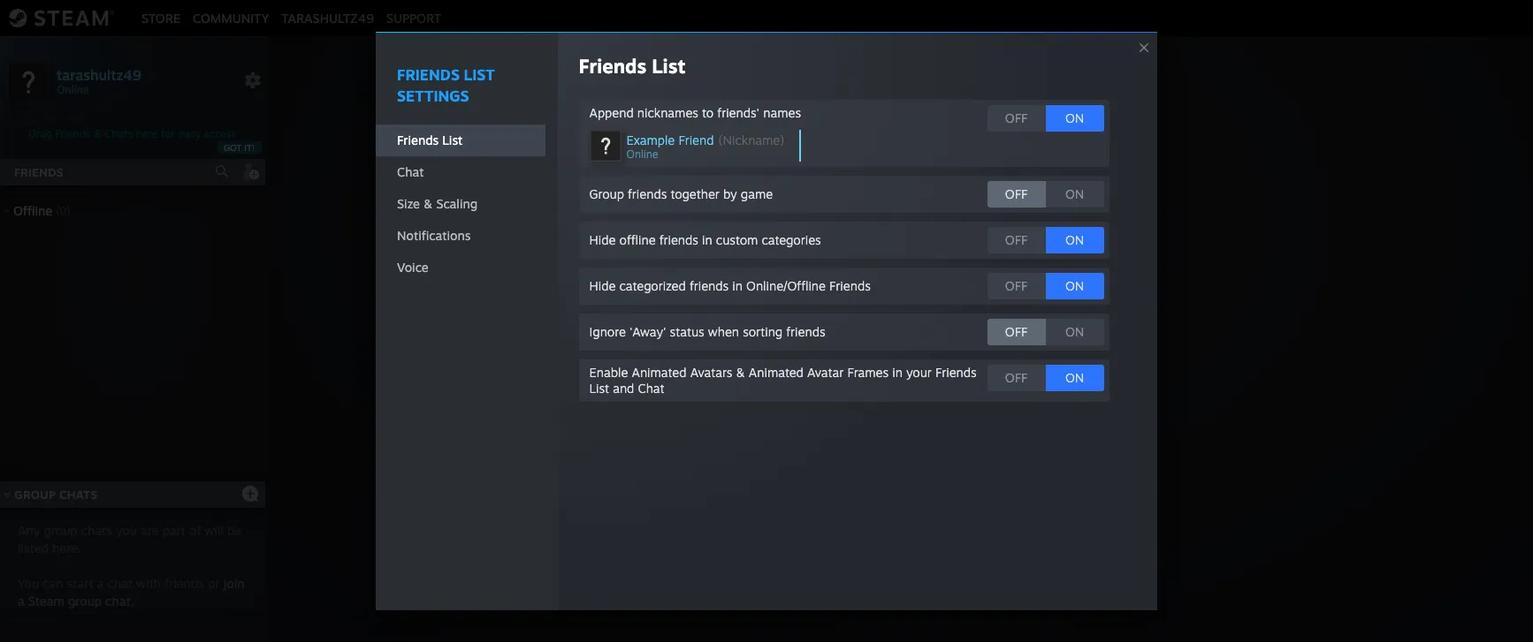 Task type: vqa. For each thing, say whether or not it's contained in the screenshot.
in for Online/Offline
yes



Task type: locate. For each thing, give the bounding box(es) containing it.
0 vertical spatial friend
[[679, 133, 714, 148]]

1 vertical spatial chats
[[59, 488, 98, 502]]

chat up size
[[397, 165, 424, 180]]

group up offline
[[590, 187, 624, 202]]

list inside friends list settings
[[464, 66, 495, 84]]

animated up the and
[[632, 366, 687, 381]]

2 off from the top
[[1005, 187, 1028, 202]]

and
[[613, 381, 634, 397]]

list down enable at the bottom of the page
[[590, 381, 609, 397]]

list
[[652, 54, 686, 78], [464, 66, 495, 84], [442, 133, 463, 148], [590, 381, 609, 397]]

2 vertical spatial a
[[18, 594, 25, 609]]

0 vertical spatial chat
[[397, 165, 424, 180]]

2 animated from the left
[[749, 366, 804, 381]]

4 off from the top
[[1005, 279, 1028, 294]]

friends'
[[718, 106, 760, 121]]

chats up chats on the bottom of page
[[59, 488, 98, 502]]

in for custom
[[702, 233, 713, 248]]

0 vertical spatial tarashultz49
[[281, 10, 374, 25]]

in inside 'enable animated avatars & animated avatar frames in your friends list and chat'
[[893, 366, 903, 381]]

any
[[18, 524, 40, 539]]

friends right your
[[936, 366, 977, 381]]

2 horizontal spatial in
[[893, 366, 903, 381]]

hide
[[590, 233, 616, 248], [590, 279, 616, 294]]

chat right the and
[[638, 381, 665, 397]]

off for friends
[[1005, 279, 1028, 294]]

2 horizontal spatial chat
[[936, 348, 966, 366]]

friends inside friends list settings
[[397, 66, 460, 84]]

any group chats you are part of will be listed here.
[[18, 524, 242, 556]]

append
[[590, 106, 634, 121]]

group right frames
[[892, 348, 932, 366]]

join a steam group chat. link
[[18, 577, 245, 609]]

size & scaling
[[397, 197, 478, 212]]

1 horizontal spatial in
[[733, 279, 743, 294]]

collapse chats list image
[[0, 492, 20, 499]]

2 vertical spatial chat
[[638, 381, 665, 397]]

friend
[[679, 133, 714, 148], [829, 348, 870, 366]]

group up here.
[[44, 524, 77, 539]]

group for group chats
[[14, 488, 56, 502]]

click a friend or group chat to start!
[[781, 348, 1023, 366]]

or left your
[[874, 348, 888, 366]]

friends list
[[579, 54, 686, 78], [397, 133, 463, 148]]

6 off from the top
[[1005, 371, 1028, 386]]

tarashultz49 up drag friends & chats here for easy access
[[57, 66, 141, 84]]

friends right with
[[165, 577, 204, 592]]

sorting
[[743, 325, 783, 340]]

chat
[[397, 165, 424, 180], [936, 348, 966, 366], [638, 381, 665, 397]]

group
[[590, 187, 624, 202], [892, 348, 932, 366], [14, 488, 56, 502]]

1 vertical spatial group
[[68, 594, 102, 609]]

'away'
[[630, 325, 666, 340]]

tarashultz49
[[281, 10, 374, 25], [57, 66, 141, 84]]

friends up "click"
[[787, 325, 826, 340]]

a inside join a steam group chat.
[[18, 594, 25, 609]]

add a friend image
[[241, 162, 260, 181]]

0 horizontal spatial chats
[[59, 488, 98, 502]]

1 horizontal spatial &
[[424, 197, 433, 212]]

chat inside 'enable animated avatars & animated avatar frames in your friends list and chat'
[[638, 381, 665, 397]]

in left custom on the top left of the page
[[702, 233, 713, 248]]

2 horizontal spatial &
[[736, 366, 745, 381]]

(
[[719, 133, 723, 148]]

friends
[[579, 54, 647, 78], [397, 66, 460, 84], [55, 127, 91, 141], [397, 133, 439, 148], [14, 165, 63, 180], [830, 279, 871, 294], [936, 366, 977, 381]]

to left friends'
[[702, 106, 714, 121]]

2 vertical spatial in
[[893, 366, 903, 381]]

3 on from the top
[[1066, 233, 1084, 248]]

2 vertical spatial &
[[736, 366, 745, 381]]

tarashultz49 left support link
[[281, 10, 374, 25]]

steam
[[28, 594, 65, 609]]

a right "click"
[[817, 348, 825, 366]]

offline
[[13, 203, 52, 218]]

manage friends list settings image
[[244, 72, 262, 89]]

categories
[[762, 233, 821, 248]]

friends up settings
[[397, 66, 460, 84]]

list up nicknames
[[652, 54, 686, 78]]

1 horizontal spatial or
[[874, 348, 888, 366]]

join
[[223, 577, 245, 592]]

append nicknames to friends' names
[[590, 106, 801, 121]]

group down start
[[68, 594, 102, 609]]

chats
[[105, 127, 133, 141], [59, 488, 98, 502]]

tarashultz49 link
[[275, 10, 380, 25]]

0 horizontal spatial friend
[[679, 133, 714, 148]]

3 off from the top
[[1005, 233, 1028, 248]]

)
[[780, 133, 785, 148]]

friends right "drag"
[[55, 127, 91, 141]]

friends down "online"
[[628, 187, 667, 202]]

your
[[906, 366, 932, 381]]

1 horizontal spatial to
[[971, 348, 984, 366]]

group up the any
[[14, 488, 56, 502]]

store
[[142, 10, 180, 25]]

a down you
[[18, 594, 25, 609]]

a
[[817, 348, 825, 366], [97, 577, 104, 592], [18, 594, 25, 609]]

2 hide from the top
[[590, 279, 616, 294]]

6 on from the top
[[1066, 371, 1084, 386]]

listed
[[18, 541, 49, 556]]

1 vertical spatial a
[[97, 577, 104, 592]]

0 vertical spatial friends list
[[579, 54, 686, 78]]

will
[[205, 524, 224, 539]]

5 off from the top
[[1005, 325, 1028, 340]]

part
[[162, 524, 186, 539]]

off for friends
[[1005, 325, 1028, 340]]

& right avatars
[[736, 366, 745, 381]]

you can start a chat with friends or
[[18, 577, 223, 592]]

hide offline friends in custom categories
[[590, 233, 821, 248]]

hide left offline
[[590, 233, 616, 248]]

1 horizontal spatial friend
[[829, 348, 870, 366]]

online
[[627, 148, 659, 161]]

0 vertical spatial &
[[94, 127, 102, 141]]

0 vertical spatial a
[[817, 348, 825, 366]]

0 horizontal spatial animated
[[632, 366, 687, 381]]

1 vertical spatial friends list
[[397, 133, 463, 148]]

a left chat
[[97, 577, 104, 592]]

1 hide from the top
[[590, 233, 616, 248]]

support link
[[380, 10, 448, 25]]

in left your
[[893, 366, 903, 381]]

status
[[670, 325, 705, 340]]

friends list up the append
[[579, 54, 686, 78]]

when
[[708, 325, 739, 340]]

1 on from the top
[[1066, 111, 1084, 126]]

animated
[[632, 366, 687, 381], [749, 366, 804, 381]]

chats
[[81, 524, 112, 539]]

friend left (
[[679, 133, 714, 148]]

in
[[702, 233, 713, 248], [733, 279, 743, 294], [893, 366, 903, 381]]

group inside 'any group chats you are part of will be listed here.'
[[44, 524, 77, 539]]

1 horizontal spatial group
[[590, 187, 624, 202]]

2 horizontal spatial group
[[892, 348, 932, 366]]

& right size
[[424, 197, 433, 212]]

1 vertical spatial hide
[[590, 279, 616, 294]]

list down settings
[[442, 133, 463, 148]]

4 on from the top
[[1066, 279, 1084, 294]]

0 horizontal spatial in
[[702, 233, 713, 248]]

frames
[[848, 366, 889, 381]]

can
[[43, 577, 63, 592]]

1 vertical spatial in
[[733, 279, 743, 294]]

chats left here
[[105, 127, 133, 141]]

off
[[1005, 111, 1028, 126], [1005, 187, 1028, 202], [1005, 233, 1028, 248], [1005, 279, 1028, 294], [1005, 325, 1028, 340], [1005, 371, 1028, 386]]

chat right your
[[936, 348, 966, 366]]

2 horizontal spatial a
[[817, 348, 825, 366]]

friends up the append
[[579, 54, 647, 78]]

0 vertical spatial to
[[702, 106, 714, 121]]

on
[[1066, 111, 1084, 126], [1066, 187, 1084, 202], [1066, 233, 1084, 248], [1066, 279, 1084, 294], [1066, 325, 1084, 340], [1066, 371, 1084, 386]]

here
[[136, 127, 158, 141]]

0 horizontal spatial group
[[14, 488, 56, 502]]

friends list down settings
[[397, 133, 463, 148]]

1 vertical spatial tarashultz49
[[57, 66, 141, 84]]

avatar
[[807, 366, 844, 381]]

on for friends
[[1066, 325, 1084, 340]]

1 animated from the left
[[632, 366, 687, 381]]

of
[[189, 524, 201, 539]]

list up settings
[[464, 66, 495, 84]]

0 vertical spatial group
[[44, 524, 77, 539]]

&
[[94, 127, 102, 141], [424, 197, 433, 212], [736, 366, 745, 381]]

off for categories
[[1005, 233, 1028, 248]]

example friend ( nickname ) online
[[627, 133, 785, 161]]

0 vertical spatial in
[[702, 233, 713, 248]]

2 vertical spatial group
[[14, 488, 56, 502]]

on for avatar
[[1066, 371, 1084, 386]]

0 vertical spatial hide
[[590, 233, 616, 248]]

voice
[[397, 260, 429, 275]]

hide up ignore
[[590, 279, 616, 294]]

2 on from the top
[[1066, 187, 1084, 202]]

group
[[44, 524, 77, 539], [68, 594, 102, 609]]

friends right offline
[[659, 233, 699, 248]]

1 horizontal spatial a
[[97, 577, 104, 592]]

together
[[671, 187, 720, 202]]

0 horizontal spatial a
[[18, 594, 25, 609]]

friends
[[628, 187, 667, 202], [659, 233, 699, 248], [690, 279, 729, 294], [787, 325, 826, 340], [165, 577, 204, 592]]

chat
[[107, 577, 133, 592]]

0 horizontal spatial &
[[94, 127, 102, 141]]

to
[[702, 106, 714, 121], [971, 348, 984, 366]]

1 off from the top
[[1005, 111, 1028, 126]]

0 vertical spatial group
[[590, 187, 624, 202]]

0 horizontal spatial or
[[208, 577, 220, 592]]

in down custom on the top left of the page
[[733, 279, 743, 294]]

0 vertical spatial chats
[[105, 127, 133, 141]]

or left join
[[208, 577, 220, 592]]

1 vertical spatial or
[[208, 577, 220, 592]]

categorized
[[620, 279, 686, 294]]

& left here
[[94, 127, 102, 141]]

animated down sorting
[[749, 366, 804, 381]]

in for online/offline
[[733, 279, 743, 294]]

or
[[874, 348, 888, 366], [208, 577, 220, 592]]

to left start!
[[971, 348, 984, 366]]

1 horizontal spatial chat
[[638, 381, 665, 397]]

0 horizontal spatial chat
[[397, 165, 424, 180]]

friend right "click"
[[829, 348, 870, 366]]

1 horizontal spatial animated
[[749, 366, 804, 381]]

names
[[763, 106, 801, 121]]

community link
[[187, 10, 275, 25]]

5 on from the top
[[1066, 325, 1084, 340]]



Task type: describe. For each thing, give the bounding box(es) containing it.
0 horizontal spatial friends list
[[397, 133, 463, 148]]

a for steam
[[18, 594, 25, 609]]

online/offline
[[746, 279, 826, 294]]

friends up ignore 'away' status when sorting friends
[[690, 279, 729, 294]]

notifications
[[397, 228, 471, 244]]

settings
[[397, 87, 469, 106]]

scaling
[[436, 197, 478, 212]]

enable
[[590, 366, 628, 381]]

list inside 'enable animated avatars & animated avatar frames in your friends list and chat'
[[590, 381, 609, 397]]

avatars
[[690, 366, 733, 381]]

start
[[67, 577, 93, 592]]

nickname
[[723, 133, 780, 148]]

0 vertical spatial or
[[874, 348, 888, 366]]

1 vertical spatial friend
[[829, 348, 870, 366]]

offline
[[620, 233, 656, 248]]

off for avatar
[[1005, 371, 1028, 386]]

group inside join a steam group chat.
[[68, 594, 102, 609]]

a for friend
[[817, 348, 825, 366]]

hide for hide offline friends in custom categories
[[590, 233, 616, 248]]

group friends together by game
[[590, 187, 773, 202]]

friend inside example friend ( nickname ) online
[[679, 133, 714, 148]]

nicknames
[[637, 106, 699, 121]]

game
[[741, 187, 773, 202]]

easy
[[178, 127, 201, 141]]

hide for hide categorized friends in online/offline friends
[[590, 279, 616, 294]]

group for group friends together by game
[[590, 187, 624, 202]]

1 horizontal spatial chats
[[105, 127, 133, 141]]

for
[[161, 127, 175, 141]]

enable animated avatars & animated avatar frames in your friends list and chat
[[590, 366, 977, 397]]

drag
[[29, 127, 52, 141]]

friends right online/offline
[[830, 279, 871, 294]]

by
[[723, 187, 737, 202]]

are
[[141, 524, 159, 539]]

group chats
[[14, 488, 98, 502]]

you
[[18, 577, 39, 592]]

create a group chat image
[[241, 485, 259, 503]]

search my friends list image
[[214, 164, 230, 180]]

friends list settings
[[397, 66, 495, 106]]

1 vertical spatial chat
[[936, 348, 966, 366]]

on for friends
[[1066, 279, 1084, 294]]

on for categories
[[1066, 233, 1084, 248]]

size
[[397, 197, 420, 212]]

here.
[[52, 541, 81, 556]]

friends down settings
[[397, 133, 439, 148]]

0 horizontal spatial to
[[702, 106, 714, 121]]

start!
[[988, 348, 1023, 366]]

custom
[[716, 233, 758, 248]]

ignore 'away' status when sorting friends
[[590, 325, 826, 340]]

hide categorized friends in online/offline friends
[[590, 279, 871, 294]]

with
[[136, 577, 161, 592]]

store link
[[135, 10, 187, 25]]

& inside 'enable animated avatars & animated avatar frames in your friends list and chat'
[[736, 366, 745, 381]]

1 vertical spatial to
[[971, 348, 984, 366]]

be
[[227, 524, 242, 539]]

friends down "drag"
[[14, 165, 63, 180]]

example
[[627, 133, 675, 148]]

community
[[193, 10, 269, 25]]

ignore
[[590, 325, 626, 340]]

0 horizontal spatial tarashultz49
[[57, 66, 141, 84]]

join a steam group chat.
[[18, 577, 245, 609]]

1 horizontal spatial friends list
[[579, 54, 686, 78]]

1 horizontal spatial tarashultz49
[[281, 10, 374, 25]]

you
[[116, 524, 137, 539]]

support
[[386, 10, 441, 25]]

1 vertical spatial &
[[424, 197, 433, 212]]

friends inside 'enable animated avatars & animated avatar frames in your friends list and chat'
[[936, 366, 977, 381]]

chat.
[[105, 594, 134, 609]]

1 vertical spatial group
[[892, 348, 932, 366]]

access
[[204, 127, 237, 141]]

click
[[781, 348, 813, 366]]

drag friends & chats here for easy access
[[29, 127, 237, 141]]



